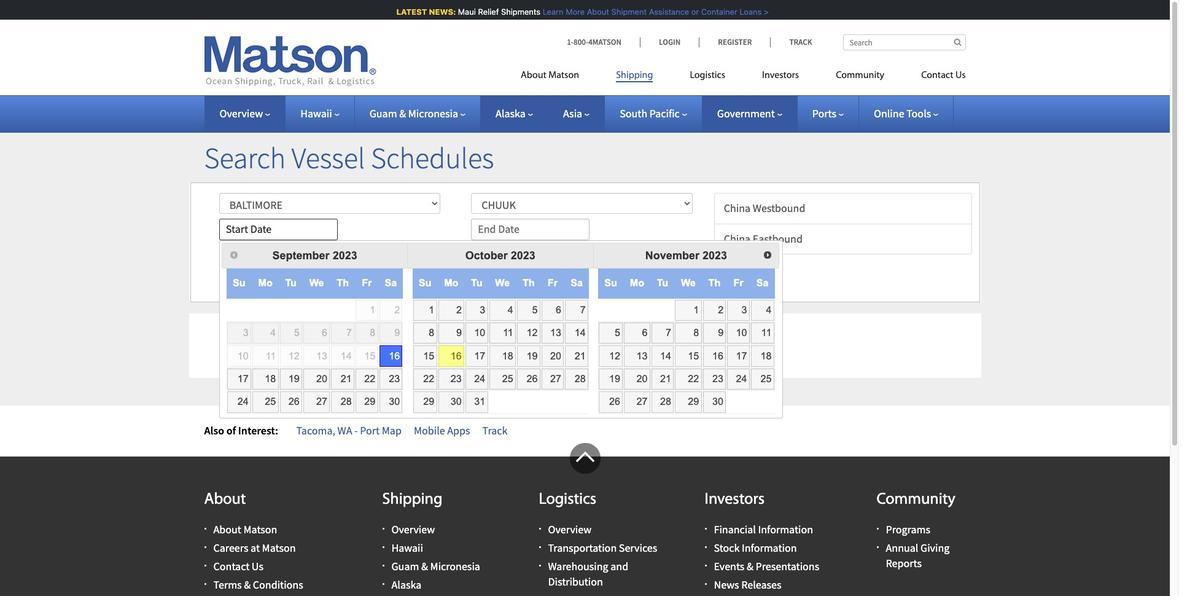 Task type: locate. For each thing, give the bounding box(es) containing it.
16 for first 16 link from the right
[[713, 350, 724, 361]]

search inside button
[[269, 259, 307, 273]]

fr for october 2023
[[548, 277, 558, 288]]

1 china from the top
[[724, 201, 751, 215]]

0 vertical spatial 7 link
[[565, 300, 589, 321]]

28
[[575, 373, 586, 384], [341, 396, 352, 407], [660, 396, 672, 407]]

12 for 12 link to the bottom
[[609, 350, 621, 361]]

1 horizontal spatial su
[[419, 277, 432, 288]]

0 horizontal spatial 5 link
[[517, 300, 541, 321]]

china left the eastbound
[[724, 231, 751, 246]]

1 vertical spatial 14 link
[[652, 346, 674, 367]]

11 link
[[489, 323, 516, 344], [751, 323, 775, 344]]

about for about
[[204, 491, 246, 508]]

15 for 1st 15 link
[[424, 350, 435, 361]]

investors up "financial"
[[705, 491, 765, 508]]

0 horizontal spatial hawaii link
[[301, 106, 340, 120]]

releases
[[742, 578, 782, 592]]

2 15 from the left
[[424, 350, 435, 361]]

26
[[527, 373, 538, 384], [289, 396, 300, 407], [609, 396, 621, 407]]

2 fr from the left
[[548, 277, 558, 288]]

7 link
[[565, 300, 589, 321], [652, 323, 674, 344]]

28 link
[[565, 369, 589, 390], [331, 392, 355, 413], [652, 392, 674, 413]]

1 horizontal spatial 1 link
[[675, 300, 702, 321]]

2 horizontal spatial 18 link
[[751, 346, 775, 367]]

track link
[[771, 37, 813, 47], [483, 423, 508, 437]]

more
[[564, 7, 583, 17]]

0 vertical spatial hawaii
[[301, 106, 332, 120]]

0 vertical spatial shipping
[[616, 71, 653, 80]]

community inside "top menu" navigation
[[836, 71, 885, 80]]

september 2023
[[273, 250, 357, 262]]

transportation
[[548, 541, 617, 555]]

shipping inside "footer"
[[383, 491, 443, 508]]

0 horizontal spatial 2
[[395, 304, 400, 315]]

micronesia inside overview hawaii guam & micronesia alaska
[[430, 559, 480, 573]]

community link
[[818, 65, 903, 90]]

0 horizontal spatial 15
[[365, 350, 376, 361]]

26 for left 26 link
[[289, 396, 300, 407]]

track up investors link
[[790, 37, 813, 47]]

we down november 2023
[[681, 277, 696, 288]]

& inside financial information stock information events & presentations news releases
[[747, 559, 754, 573]]

2 horizontal spatial 30 link
[[703, 392, 727, 413]]

1 29 link from the left
[[356, 392, 378, 413]]

0 vertical spatial track
[[790, 37, 813, 47]]

matson down 1-
[[549, 71, 580, 80]]

ports link
[[813, 106, 844, 120]]

stock information link
[[714, 541, 797, 555]]

us inside the about matson careers at matson contact us terms & conditions
[[252, 559, 264, 573]]

1 22 link from the left
[[356, 369, 378, 390]]

1 tu from the left
[[285, 277, 297, 288]]

conditions
[[253, 578, 303, 592]]

2 11 link from the left
[[751, 323, 775, 344]]

9
[[395, 327, 400, 338], [456, 327, 462, 338], [718, 327, 724, 338]]

1 22 from the left
[[365, 373, 376, 384]]

17 link
[[466, 346, 488, 367], [728, 346, 750, 367], [227, 369, 251, 390]]

1 horizontal spatial 23
[[451, 373, 462, 384]]

terms & conditions link
[[214, 578, 303, 592]]

2 2 from the left
[[456, 304, 462, 315]]

3 link for 8
[[728, 300, 750, 321]]

contact us link down careers
[[214, 559, 264, 573]]

4 for 13
[[508, 304, 514, 315]]

th down september 2023
[[337, 277, 349, 288]]

at
[[251, 541, 260, 555]]

0 horizontal spatial we
[[309, 277, 324, 288]]

1 horizontal spatial contact us link
[[903, 65, 966, 90]]

2 horizontal spatial 12
[[609, 350, 621, 361]]

programs
[[886, 522, 931, 536]]

th down november 2023
[[709, 277, 721, 288]]

we down september 2023
[[309, 277, 324, 288]]

1 29 from the left
[[365, 396, 376, 407]]

2 link for 7
[[703, 300, 727, 321]]

0 vertical spatial contact
[[922, 71, 954, 80]]

1 horizontal spatial 21
[[575, 350, 586, 361]]

1 horizontal spatial 2 link
[[703, 300, 727, 321]]

track link down 31
[[483, 423, 508, 437]]

online tools
[[874, 106, 932, 120]]

3 tu from the left
[[657, 277, 669, 288]]

5 for right "5" "link"
[[615, 327, 621, 338]]

1 8 from the left
[[370, 327, 376, 338]]

about matson link
[[521, 65, 598, 90], [214, 522, 277, 536]]

2 horizontal spatial 4
[[766, 304, 772, 315]]

0 horizontal spatial 29 link
[[356, 392, 378, 413]]

1 sa from the left
[[385, 277, 397, 288]]

sa
[[385, 277, 397, 288], [571, 277, 583, 288], [757, 277, 769, 288]]

21 link
[[565, 346, 589, 367], [331, 369, 355, 390], [652, 369, 674, 390]]

1 horizontal spatial overview link
[[392, 522, 435, 536]]

1 horizontal spatial th
[[523, 277, 535, 288]]

3 th from the left
[[709, 277, 721, 288]]

alaska
[[496, 106, 526, 120], [392, 578, 422, 592]]

3 su from the left
[[605, 277, 618, 288]]

3 16 from the left
[[713, 350, 724, 361]]

1 30 link from the left
[[379, 392, 403, 413]]

20 for the right 20 link
[[637, 373, 648, 384]]

2023 down end date text box
[[511, 250, 536, 262]]

information up stock information link
[[759, 522, 814, 536]]

2 horizontal spatial we
[[681, 277, 696, 288]]

china up china eastbound
[[724, 201, 751, 215]]

3 23 link from the left
[[703, 369, 727, 390]]

hawaii inside overview hawaii guam & micronesia alaska
[[392, 541, 423, 555]]

1 mo from the left
[[258, 277, 273, 288]]

2 china from the top
[[724, 231, 751, 246]]

contact up "tools"
[[922, 71, 954, 80]]

3 22 from the left
[[688, 373, 699, 384]]

0 horizontal spatial 4 link
[[489, 300, 516, 321]]

matson inside "top menu" navigation
[[549, 71, 580, 80]]

2 4 link from the left
[[751, 300, 775, 321]]

0 horizontal spatial 14 link
[[565, 323, 589, 344]]

0 vertical spatial hawaii link
[[301, 106, 340, 120]]

5
[[532, 304, 538, 315], [294, 327, 300, 338], [615, 327, 621, 338]]

2 horizontal spatial 8
[[694, 327, 699, 338]]

th down october 2023
[[523, 277, 535, 288]]

annual
[[886, 541, 919, 555]]

investors up government link
[[763, 71, 800, 80]]

tu down 'september' at the left top of the page
[[285, 277, 297, 288]]

1 vertical spatial micronesia
[[430, 559, 480, 573]]

23 for 3rd 23 link from left
[[713, 373, 724, 384]]

1 horizontal spatial 24
[[475, 373, 486, 384]]

we down october 2023
[[495, 277, 510, 288]]

1 horizontal spatial 10 link
[[728, 323, 750, 344]]

1 2023 from the left
[[333, 250, 357, 262]]

su for october
[[419, 277, 432, 288]]

latest news: maui relief shipments learn more about shipment assistance or container loans >
[[395, 7, 768, 17]]

we
[[309, 277, 324, 288], [495, 277, 510, 288], [681, 277, 696, 288]]

0 horizontal spatial fr
[[362, 277, 372, 288]]

1 we from the left
[[309, 277, 324, 288]]

overview for overview transportation services warehousing and distribution
[[548, 522, 592, 536]]

29 link
[[356, 392, 378, 413], [413, 392, 437, 413], [675, 392, 702, 413]]

30 for 1st 30 link from the right
[[713, 396, 724, 407]]

1 vertical spatial 5 link
[[599, 323, 623, 344]]

china inside "link"
[[724, 231, 751, 246]]

programs link
[[886, 522, 931, 536]]

alaska link for overview link to the left
[[496, 106, 533, 120]]

0 vertical spatial 5 link
[[517, 300, 541, 321]]

1 horizontal spatial about matson link
[[521, 65, 598, 90]]

latest
[[395, 7, 426, 17]]

overview link for shipping
[[392, 522, 435, 536]]

2 horizontal spatial 22 link
[[675, 369, 702, 390]]

1 horizontal spatial 9
[[456, 327, 462, 338]]

2 22 link from the left
[[413, 369, 437, 390]]

20 for the middle 20 link
[[550, 350, 562, 361]]

8
[[370, 327, 376, 338], [429, 327, 435, 338], [694, 327, 699, 338]]

footer
[[0, 443, 1171, 596]]

1 horizontal spatial 21 link
[[565, 346, 589, 367]]

1 1 from the left
[[370, 304, 376, 315]]

2 horizontal spatial su
[[605, 277, 618, 288]]

4 link
[[489, 300, 516, 321], [751, 300, 775, 321]]

2 link for 10
[[438, 300, 465, 321]]

2 th from the left
[[523, 277, 535, 288]]

logistics down the backtop image
[[539, 491, 597, 508]]

overview hawaii guam & micronesia alaska
[[392, 522, 480, 592]]

backtop image
[[570, 443, 601, 474]]

guam inside overview hawaii guam & micronesia alaska
[[392, 559, 419, 573]]

giving
[[921, 541, 950, 555]]

26 link
[[517, 369, 541, 390], [280, 392, 302, 413], [599, 392, 623, 413]]

1 horizontal spatial shipping
[[616, 71, 653, 80]]

matson right at
[[262, 541, 296, 555]]

we for september
[[309, 277, 324, 288]]

3 9 from the left
[[718, 327, 724, 338]]

3 link for 11
[[466, 300, 488, 321]]

18 link
[[489, 346, 516, 367], [751, 346, 775, 367], [252, 369, 279, 390]]

about for about matson
[[521, 71, 547, 80]]

13
[[550, 327, 562, 338], [317, 350, 328, 361], [637, 350, 648, 361]]

0 horizontal spatial 22
[[365, 373, 376, 384]]

2 9 from the left
[[456, 327, 462, 338]]

2 su from the left
[[419, 277, 432, 288]]

2 23 from the left
[[451, 373, 462, 384]]

3 2 from the left
[[718, 304, 724, 315]]

0 vertical spatial china
[[724, 201, 751, 215]]

contact
[[922, 71, 954, 80], [214, 559, 250, 573]]

track down 31
[[483, 423, 508, 437]]

fr
[[362, 277, 372, 288], [548, 277, 558, 288], [734, 277, 744, 288]]

10 link
[[466, 323, 488, 344], [728, 323, 750, 344]]

3 link
[[466, 300, 488, 321], [728, 300, 750, 321]]

1 horizontal spatial 6 link
[[624, 323, 651, 344]]

0 horizontal spatial 27
[[317, 396, 328, 407]]

china westbound link
[[714, 193, 973, 224]]

about inside "top menu" navigation
[[521, 71, 547, 80]]

22
[[365, 373, 376, 384], [424, 373, 435, 384], [688, 373, 699, 384]]

26 for rightmost 26 link
[[609, 396, 621, 407]]

blue matson logo with ocean, shipping, truck, rail and logistics written beneath it. image
[[204, 36, 376, 87]]

south pacific
[[620, 106, 680, 120]]

20 link
[[542, 346, 564, 367], [303, 369, 330, 390], [624, 369, 651, 390]]

1 horizontal spatial 10
[[475, 327, 486, 338]]

0 horizontal spatial 9 link
[[438, 323, 465, 344]]

2023 right november
[[703, 250, 728, 262]]

3 23 from the left
[[713, 373, 724, 384]]

2 1 from the left
[[429, 304, 435, 315]]

17 for the middle the '17' link
[[475, 350, 486, 361]]

2 tu from the left
[[471, 277, 483, 288]]

search for search vessel schedules
[[204, 139, 286, 176]]

online tools link
[[874, 106, 939, 120]]

online
[[874, 106, 905, 120]]

3 sa from the left
[[757, 277, 769, 288]]

logistics inside "top menu" navigation
[[690, 71, 726, 80]]

mo for september
[[258, 277, 273, 288]]

2 22 from the left
[[424, 373, 435, 384]]

search vessel schedules
[[204, 139, 494, 176]]

about matson link for careers at matson "link"
[[214, 522, 277, 536]]

shipments
[[500, 7, 539, 17]]

th
[[337, 277, 349, 288], [523, 277, 535, 288], [709, 277, 721, 288]]

2 we from the left
[[495, 277, 510, 288]]

0 horizontal spatial 30
[[389, 396, 400, 407]]

2 8 from the left
[[429, 327, 435, 338]]

careers
[[214, 541, 249, 555]]

china for china eastbound
[[724, 231, 751, 246]]

1 9 from the left
[[395, 327, 400, 338]]

27 for middle 27 link
[[550, 373, 562, 384]]

>
[[763, 7, 768, 17]]

th for september 2023
[[337, 277, 349, 288]]

overview inside overview transportation services warehousing and distribution
[[548, 522, 592, 536]]

5 for the left "5" "link"
[[532, 304, 538, 315]]

shipping
[[616, 71, 653, 80], [383, 491, 443, 508]]

10
[[475, 327, 486, 338], [736, 327, 748, 338], [238, 350, 249, 361]]

1 horizontal spatial 5 link
[[599, 323, 623, 344]]

6
[[556, 304, 562, 315], [322, 327, 328, 338], [642, 327, 648, 338]]

1 vertical spatial track
[[483, 423, 508, 437]]

2 2 link from the left
[[703, 300, 727, 321]]

also of interest:
[[204, 423, 278, 437]]

3 for 12
[[480, 304, 486, 315]]

1 4 link from the left
[[489, 300, 516, 321]]

matson
[[549, 71, 580, 80], [244, 522, 277, 536], [262, 541, 296, 555]]

1 horizontal spatial logistics
[[690, 71, 726, 80]]

1 vertical spatial hawaii
[[392, 541, 423, 555]]

2023 right 'september' at the left top of the page
[[333, 250, 357, 262]]

0 vertical spatial investors
[[763, 71, 800, 80]]

alaska link for overview link related to shipping
[[392, 578, 422, 592]]

1 vertical spatial about matson link
[[214, 522, 277, 536]]

contact us
[[922, 71, 966, 80]]

logistics down register link
[[690, 71, 726, 80]]

hawaii link for overview link related to shipping
[[392, 541, 423, 555]]

19 link
[[517, 346, 541, 367], [280, 369, 302, 390], [599, 369, 623, 390]]

1 fr from the left
[[362, 277, 372, 288]]

16 for 3rd 16 link from right
[[389, 350, 400, 361]]

overview for overview
[[220, 106, 263, 120]]

2 vertical spatial matson
[[262, 541, 296, 555]]

0 vertical spatial alaska
[[496, 106, 526, 120]]

18
[[502, 350, 514, 361], [761, 350, 772, 361], [265, 373, 276, 384]]

1 15 from the left
[[365, 350, 376, 361]]

0 horizontal spatial tu
[[285, 277, 297, 288]]

overview link
[[220, 106, 270, 120], [392, 522, 435, 536], [548, 522, 592, 536]]

0 horizontal spatial 20
[[317, 373, 328, 384]]

tu down october
[[471, 277, 483, 288]]

contact us link up "tools"
[[903, 65, 966, 90]]

overview inside overview hawaii guam & micronesia alaska
[[392, 522, 435, 536]]

0 horizontal spatial logistics
[[539, 491, 597, 508]]

su
[[233, 277, 246, 288], [419, 277, 432, 288], [605, 277, 618, 288]]

1 2 link from the left
[[438, 300, 465, 321]]

contact down careers
[[214, 559, 250, 573]]

top menu navigation
[[521, 65, 966, 90]]

search for search
[[269, 259, 307, 273]]

2 horizontal spatial 9
[[718, 327, 724, 338]]

3 29 link from the left
[[675, 392, 702, 413]]

2 mo from the left
[[444, 277, 459, 288]]

9 link
[[438, 323, 465, 344], [703, 323, 727, 344]]

3 2023 from the left
[[703, 250, 728, 262]]

23
[[389, 373, 400, 384], [451, 373, 462, 384], [713, 373, 724, 384]]

1 23 from the left
[[389, 373, 400, 384]]

about inside the about matson careers at matson contact us terms & conditions
[[214, 522, 241, 536]]

1 16 link from the left
[[379, 346, 403, 367]]

information up 'events & presentations' link
[[742, 541, 797, 555]]

1 th from the left
[[337, 277, 349, 288]]

0 horizontal spatial 14
[[341, 350, 352, 361]]

about matson link down 1-
[[521, 65, 598, 90]]

1 horizontal spatial tu
[[471, 277, 483, 288]]

1 1 link from the left
[[413, 300, 437, 321]]

3 15 from the left
[[688, 350, 699, 361]]

1 su from the left
[[233, 277, 246, 288]]

None search field
[[843, 34, 966, 50]]

0 horizontal spatial 30 link
[[379, 392, 403, 413]]

0 horizontal spatial 16
[[389, 350, 400, 361]]

2 30 from the left
[[451, 396, 462, 407]]

1 15 link from the left
[[413, 346, 437, 367]]

2 horizontal spatial 29 link
[[675, 392, 702, 413]]

0 horizontal spatial overview link
[[220, 106, 270, 120]]

2 8 link from the left
[[675, 323, 702, 344]]

su for september
[[233, 277, 246, 288]]

1 30 from the left
[[389, 396, 400, 407]]

track link up investors link
[[771, 37, 813, 47]]

2 horizontal spatial 28 link
[[652, 392, 674, 413]]

2 2023 from the left
[[511, 250, 536, 262]]

3 30 from the left
[[713, 396, 724, 407]]

matson up at
[[244, 522, 277, 536]]

tu down november
[[657, 277, 669, 288]]

0 horizontal spatial 19 link
[[280, 369, 302, 390]]

29
[[365, 396, 376, 407], [424, 396, 435, 407], [688, 396, 699, 407]]

2 horizontal spatial 22
[[688, 373, 699, 384]]

2 29 from the left
[[424, 396, 435, 407]]

800-
[[574, 37, 589, 47]]

eastbound
[[753, 231, 803, 246]]

1 horizontal spatial us
[[956, 71, 966, 80]]

china eastbound link
[[714, 223, 973, 255]]

2 horizontal spatial 2
[[718, 304, 724, 315]]

about matson link up careers at matson "link"
[[214, 522, 277, 536]]

31
[[475, 396, 486, 407]]

0 horizontal spatial alaska
[[392, 578, 422, 592]]

us down search icon
[[956, 71, 966, 80]]

27 for the right 27 link
[[637, 396, 648, 407]]

1 10 link from the left
[[466, 323, 488, 344]]

1 2 from the left
[[395, 304, 400, 315]]

footer containing about
[[0, 443, 1171, 596]]

wa
[[338, 423, 352, 437]]

guam & micronesia link for hawaii link related to overview link related to shipping
[[392, 559, 480, 573]]

25 for the left 25 link
[[265, 396, 276, 407]]

23 for second 23 link from the right
[[451, 373, 462, 384]]

0 vertical spatial about matson link
[[521, 65, 598, 90]]

3 1 from the left
[[694, 304, 699, 315]]

0 horizontal spatial 10 link
[[466, 323, 488, 344]]

27
[[550, 373, 562, 384], [317, 396, 328, 407], [637, 396, 648, 407]]

2023 for october 2023
[[511, 250, 536, 262]]

30 for 2nd 30 link from left
[[451, 396, 462, 407]]

&
[[400, 106, 406, 120], [422, 559, 428, 573], [747, 559, 754, 573], [244, 578, 251, 592]]

1 link
[[413, 300, 437, 321], [675, 300, 702, 321]]

23 for first 23 link from left
[[389, 373, 400, 384]]

us up terms & conditions link in the bottom left of the page
[[252, 559, 264, 573]]

2 1 link from the left
[[675, 300, 702, 321]]

fr for september 2023
[[362, 277, 372, 288]]

1 horizontal spatial 1
[[429, 304, 435, 315]]

1 horizontal spatial 13 link
[[624, 346, 651, 367]]

1 16 from the left
[[389, 350, 400, 361]]

2 link
[[438, 300, 465, 321], [703, 300, 727, 321]]

2 horizontal spatial 23
[[713, 373, 724, 384]]

presentations
[[756, 559, 820, 573]]

2 16 link from the left
[[438, 346, 465, 367]]

1 horizontal spatial 3 link
[[728, 300, 750, 321]]

1 8 link from the left
[[413, 323, 437, 344]]

1 3 link from the left
[[466, 300, 488, 321]]

27 for 27 link to the left
[[317, 396, 328, 407]]

community up programs "link"
[[877, 491, 956, 508]]

hawaii link
[[301, 106, 340, 120], [392, 541, 423, 555]]

november
[[646, 250, 700, 262]]

21
[[575, 350, 586, 361], [341, 373, 352, 384], [660, 373, 672, 384]]

search image
[[955, 38, 962, 46]]

2 sa from the left
[[571, 277, 583, 288]]

3 22 link from the left
[[675, 369, 702, 390]]

24 link
[[466, 369, 488, 390], [728, 369, 750, 390], [227, 392, 251, 413]]

2 16 from the left
[[451, 350, 462, 361]]

2 3 link from the left
[[728, 300, 750, 321]]

0 horizontal spatial 13 link
[[542, 323, 564, 344]]

0 vertical spatial search
[[204, 139, 286, 176]]

community up online
[[836, 71, 885, 80]]



Task type: describe. For each thing, give the bounding box(es) containing it.
10 for 1st 10 link from left
[[475, 327, 486, 338]]

10 for 1st 10 link from right
[[736, 327, 748, 338]]

services
[[619, 541, 658, 555]]

south
[[620, 106, 648, 120]]

0 horizontal spatial 21
[[341, 373, 352, 384]]

1 9 link from the left
[[438, 323, 465, 344]]

investors inside investors link
[[763, 71, 800, 80]]

2 for 5
[[718, 304, 724, 315]]

0 horizontal spatial 18
[[265, 373, 276, 384]]

1 horizontal spatial 26 link
[[517, 369, 541, 390]]

0 horizontal spatial 12
[[289, 350, 300, 361]]

0 horizontal spatial 24
[[238, 396, 249, 407]]

0 horizontal spatial 3
[[243, 327, 249, 338]]

3 30 link from the left
[[703, 392, 727, 413]]

annual giving reports link
[[886, 541, 950, 570]]

31 link
[[466, 392, 488, 413]]

3 8 from the left
[[694, 327, 699, 338]]

0 horizontal spatial 6
[[322, 327, 328, 338]]

financial
[[714, 522, 756, 536]]

about matson careers at matson contact us terms & conditions
[[214, 522, 303, 592]]

1 horizontal spatial track
[[790, 37, 813, 47]]

1 vertical spatial investors
[[705, 491, 765, 508]]

1 vertical spatial 6 link
[[624, 323, 651, 344]]

warehousing and distribution link
[[548, 559, 629, 589]]

2 horizontal spatial 14
[[660, 350, 672, 361]]

2 horizontal spatial 24 link
[[728, 369, 750, 390]]

2 horizontal spatial 11
[[762, 327, 772, 338]]

we for october
[[495, 277, 510, 288]]

th for october 2023
[[523, 277, 535, 288]]

4 for 10
[[766, 304, 772, 315]]

or
[[690, 7, 698, 17]]

1 vertical spatial 13 link
[[624, 346, 651, 367]]

guam & micronesia link for hawaii link for overview link to the left
[[370, 106, 466, 120]]

mo for october
[[444, 277, 459, 288]]

overview for overview hawaii guam & micronesia alaska
[[392, 522, 435, 536]]

1 horizontal spatial alaska
[[496, 106, 526, 120]]

1 horizontal spatial 24 link
[[466, 369, 488, 390]]

6 for the left the 6 link
[[556, 304, 562, 315]]

1 horizontal spatial track link
[[771, 37, 813, 47]]

4 link for 9
[[751, 300, 775, 321]]

0 vertical spatial micronesia
[[408, 106, 458, 120]]

port
[[360, 423, 380, 437]]

16 for second 16 link from the right
[[451, 350, 462, 361]]

1 vertical spatial 7 link
[[652, 323, 674, 344]]

south pacific link
[[620, 106, 687, 120]]

login
[[659, 37, 681, 47]]

26 for middle 26 link
[[527, 373, 538, 384]]

2 horizontal spatial 21
[[660, 373, 672, 384]]

1 horizontal spatial 19 link
[[517, 346, 541, 367]]

0 horizontal spatial 7
[[346, 327, 352, 338]]

asia
[[563, 106, 583, 120]]

mobile apps link
[[414, 423, 470, 437]]

0 vertical spatial 12 link
[[517, 323, 541, 344]]

1 horizontal spatial 20 link
[[542, 346, 564, 367]]

-
[[355, 423, 358, 437]]

0 horizontal spatial 11
[[266, 350, 276, 361]]

transportation services link
[[548, 541, 658, 555]]

schedules
[[371, 139, 494, 176]]

financial information link
[[714, 522, 814, 536]]

0 horizontal spatial 4
[[271, 327, 276, 338]]

17 for right the '17' link
[[736, 350, 748, 361]]

1 horizontal spatial 28
[[575, 373, 586, 384]]

3 mo from the left
[[630, 277, 645, 288]]

2 horizontal spatial 26 link
[[599, 392, 623, 413]]

0 vertical spatial 13 link
[[542, 323, 564, 344]]

mobile apps
[[414, 423, 470, 437]]

2023 for november 2023
[[703, 250, 728, 262]]

sa for september 2023
[[385, 277, 397, 288]]

alaska inside overview hawaii guam & micronesia alaska
[[392, 578, 422, 592]]

0 horizontal spatial 28 link
[[331, 392, 355, 413]]

shipping inside "top menu" navigation
[[616, 71, 653, 80]]

vessel
[[292, 139, 365, 176]]

2 horizontal spatial 17 link
[[728, 346, 750, 367]]

2 10 link from the left
[[728, 323, 750, 344]]

hawaii link for overview link to the left
[[301, 106, 340, 120]]

1 horizontal spatial 18
[[502, 350, 514, 361]]

1 horizontal spatial 27 link
[[542, 369, 564, 390]]

1 vertical spatial community
[[877, 491, 956, 508]]

1 horizontal spatial 18 link
[[489, 346, 516, 367]]

15 for 1st 15 link from right
[[688, 350, 699, 361]]

reports
[[886, 556, 922, 570]]

maui
[[457, 7, 475, 17]]

2 9 link from the left
[[703, 323, 727, 344]]

1 vertical spatial 12 link
[[599, 346, 623, 367]]

of
[[227, 423, 236, 437]]

about matson link for shipping link
[[521, 65, 598, 90]]

1 horizontal spatial 28 link
[[565, 369, 589, 390]]

search button
[[219, 250, 357, 283]]

1 11 link from the left
[[489, 323, 516, 344]]

1 vertical spatial contact us link
[[214, 559, 264, 573]]

tacoma,
[[296, 423, 335, 437]]

assistance
[[648, 7, 688, 17]]

2 29 link from the left
[[413, 392, 437, 413]]

and
[[611, 559, 629, 573]]

22 for 3rd 22 link from right
[[365, 373, 376, 384]]

0 vertical spatial contact us link
[[903, 65, 966, 90]]

20 for left 20 link
[[317, 373, 328, 384]]

overview link for logistics
[[548, 522, 592, 536]]

1 horizontal spatial 13
[[550, 327, 562, 338]]

news:
[[428, 7, 455, 17]]

1 horizontal spatial 25 link
[[489, 369, 516, 390]]

12 for topmost 12 link
[[527, 327, 538, 338]]

government link
[[718, 106, 783, 120]]

Search search field
[[843, 34, 966, 50]]

matson for about matson
[[549, 71, 580, 80]]

news
[[714, 578, 740, 592]]

about for about matson careers at matson contact us terms & conditions
[[214, 522, 241, 536]]

relief
[[477, 7, 498, 17]]

shipping link
[[598, 65, 672, 90]]

0 horizontal spatial 26 link
[[280, 392, 302, 413]]

2 horizontal spatial 27 link
[[624, 392, 651, 413]]

2 horizontal spatial 13
[[637, 350, 648, 361]]

ports
[[813, 106, 837, 120]]

1 23 link from the left
[[379, 369, 403, 390]]

1 vertical spatial information
[[742, 541, 797, 555]]

End date text field
[[471, 219, 590, 240]]

pacific
[[650, 106, 680, 120]]

0 horizontal spatial 27 link
[[303, 392, 330, 413]]

tools
[[907, 106, 932, 120]]

1 horizontal spatial 14 link
[[652, 346, 674, 367]]

asia link
[[563, 106, 590, 120]]

22 for third 22 link from left
[[688, 373, 699, 384]]

2 horizontal spatial 18
[[761, 350, 772, 361]]

2 horizontal spatial 19 link
[[599, 369, 623, 390]]

0 vertical spatial guam
[[370, 106, 397, 120]]

0 horizontal spatial 20 link
[[303, 369, 330, 390]]

0 horizontal spatial 10
[[238, 350, 249, 361]]

& inside overview hawaii guam & micronesia alaska
[[422, 559, 428, 573]]

container
[[700, 7, 736, 17]]

& inside the about matson careers at matson contact us terms & conditions
[[244, 578, 251, 592]]

1 horizontal spatial 7
[[581, 304, 586, 315]]

china eastbound
[[724, 231, 803, 246]]

3 for 9
[[742, 304, 748, 315]]

2 30 link from the left
[[438, 392, 465, 413]]

apps
[[447, 423, 470, 437]]

2 horizontal spatial 19
[[609, 373, 621, 384]]

register link
[[699, 37, 771, 47]]

0 horizontal spatial 19
[[289, 373, 300, 384]]

0 horizontal spatial 13
[[317, 350, 328, 361]]

login link
[[640, 37, 699, 47]]

1 horizontal spatial 17 link
[[466, 346, 488, 367]]

contact inside "top menu" navigation
[[922, 71, 954, 80]]

china westbound
[[724, 201, 806, 215]]

shipment
[[610, 7, 646, 17]]

2 horizontal spatial 21 link
[[652, 369, 674, 390]]

2 15 link from the left
[[675, 346, 702, 367]]

1 horizontal spatial 11
[[503, 327, 514, 338]]

terms
[[214, 578, 242, 592]]

1 link for 6
[[675, 300, 702, 321]]

interest:
[[238, 423, 278, 437]]

2 horizontal spatial 24
[[736, 373, 748, 384]]

0 horizontal spatial 25 link
[[252, 392, 279, 413]]

Start date text field
[[219, 219, 338, 240]]

0 horizontal spatial 21 link
[[331, 369, 355, 390]]

government
[[718, 106, 775, 120]]

4matson
[[589, 37, 622, 47]]

30 for third 30 link from right
[[389, 396, 400, 407]]

october 2023
[[466, 250, 536, 262]]

learn more about shipment assistance or container loans > link
[[541, 7, 768, 17]]

6 for bottom the 6 link
[[642, 327, 648, 338]]

25 for middle 25 link
[[502, 373, 514, 384]]

tu for october
[[471, 277, 483, 288]]

25 for rightmost 25 link
[[761, 373, 772, 384]]

4 link for 12
[[489, 300, 516, 321]]

november 2023
[[646, 250, 728, 262]]

2 for 8
[[456, 304, 462, 315]]

distribution
[[548, 575, 603, 589]]

logistics link
[[672, 65, 744, 90]]

0 vertical spatial information
[[759, 522, 814, 536]]

1-
[[567, 37, 574, 47]]

1 horizontal spatial 14
[[575, 327, 586, 338]]

0 horizontal spatial track
[[483, 423, 508, 437]]

events
[[714, 559, 745, 573]]

september
[[273, 250, 330, 262]]

tacoma, wa - port map link
[[296, 423, 402, 437]]

stock
[[714, 541, 740, 555]]

1 for 8
[[429, 304, 435, 315]]

1 for 5
[[694, 304, 699, 315]]

contact inside the about matson careers at matson contact us terms & conditions
[[214, 559, 250, 573]]

0 horizontal spatial track link
[[483, 423, 508, 437]]

2 horizontal spatial 28
[[660, 396, 672, 407]]

2 horizontal spatial 7
[[666, 327, 672, 338]]

0 horizontal spatial 5
[[294, 327, 300, 338]]

also
[[204, 423, 224, 437]]

0 horizontal spatial 24 link
[[227, 392, 251, 413]]

investors link
[[744, 65, 818, 90]]

october
[[466, 250, 508, 262]]

mobile
[[414, 423, 445, 437]]

3 we from the left
[[681, 277, 696, 288]]

1 horizontal spatial 19
[[527, 350, 538, 361]]

17 for the '17' link to the left
[[238, 373, 249, 384]]

3 16 link from the left
[[703, 346, 727, 367]]

2 horizontal spatial 20 link
[[624, 369, 651, 390]]

programs annual giving reports
[[886, 522, 950, 570]]

guam & micronesia
[[370, 106, 458, 120]]

0 horizontal spatial 17 link
[[227, 369, 251, 390]]

about matson
[[521, 71, 580, 80]]

events & presentations link
[[714, 559, 820, 573]]

2023 for september 2023
[[333, 250, 357, 262]]

learn
[[541, 7, 562, 17]]

financial information stock information events & presentations news releases
[[714, 522, 820, 592]]

warehousing
[[548, 559, 609, 573]]

china for china westbound
[[724, 201, 751, 215]]

1-800-4matson
[[567, 37, 622, 47]]

tacoma, wa - port map
[[296, 423, 402, 437]]

sa for october 2023
[[571, 277, 583, 288]]

2 23 link from the left
[[438, 369, 465, 390]]

0 horizontal spatial 6 link
[[542, 300, 564, 321]]

22 for 2nd 22 link from the right
[[424, 373, 435, 384]]

map
[[382, 423, 402, 437]]

news releases link
[[714, 578, 782, 592]]

matson for about matson careers at matson contact us terms & conditions
[[244, 522, 277, 536]]

0 vertical spatial 14 link
[[565, 323, 589, 344]]

1-800-4matson link
[[567, 37, 640, 47]]

0 horizontal spatial 18 link
[[252, 369, 279, 390]]

1 link for 9
[[413, 300, 437, 321]]

westbound
[[753, 201, 806, 215]]

3 fr from the left
[[734, 277, 744, 288]]

0 horizontal spatial 28
[[341, 396, 352, 407]]

tu for september
[[285, 277, 297, 288]]

3 29 from the left
[[688, 396, 699, 407]]

us inside "top menu" navigation
[[956, 71, 966, 80]]

2 horizontal spatial 25 link
[[751, 369, 775, 390]]

overview transportation services warehousing and distribution
[[548, 522, 658, 589]]



Task type: vqa. For each thing, say whether or not it's contained in the screenshot.


